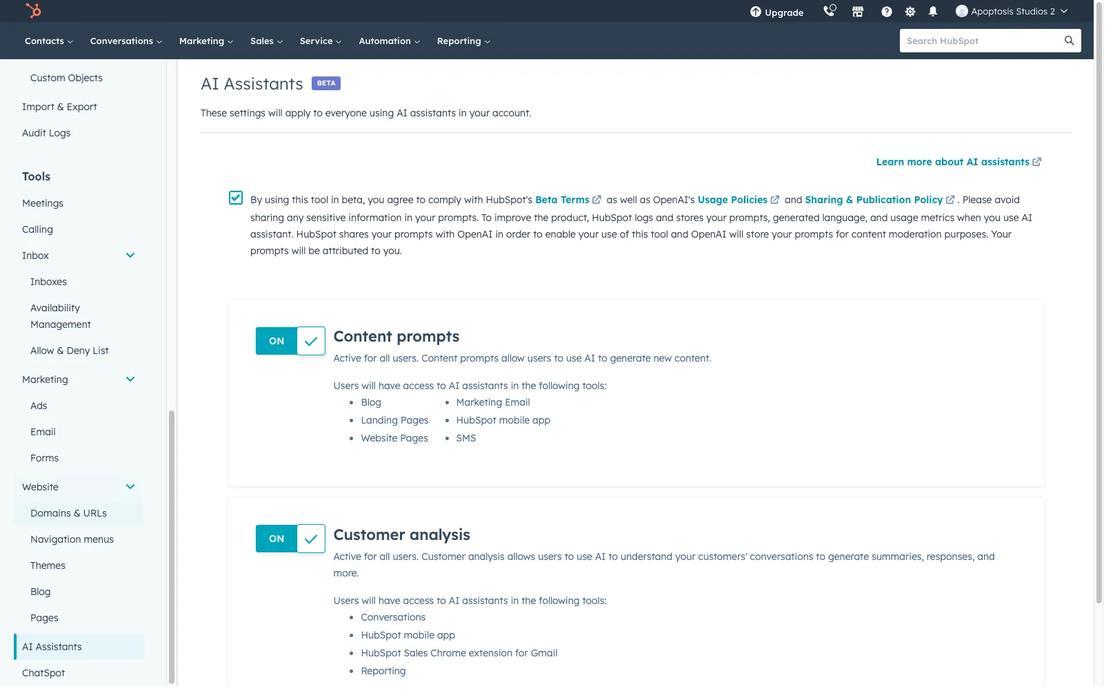 Task type: describe. For each thing, give the bounding box(es) containing it.
1 openai from the left
[[457, 228, 493, 241]]

agree
[[387, 194, 413, 206]]

blog landing pages website pages
[[361, 397, 429, 445]]

in left the beta,
[[331, 194, 339, 206]]

1 vertical spatial pages
[[400, 433, 428, 445]]

product,
[[551, 212, 589, 224]]

you inside the . please avoid sharing any sensitive information in your prompts. to improve the product, hubspot logs and stores your prompts, generated language, and usage metrics when you use ai assistant. hubspot shares your prompts with openai in order to enable your use of this tool and openai will store your prompts for content moderation purposes. your prompts will be attributed to you.
[[984, 212, 1001, 224]]

activities
[[30, 46, 72, 58]]

active for all users.
[[333, 551, 419, 563]]

0 horizontal spatial this
[[292, 194, 308, 206]]

use left of
[[601, 228, 617, 241]]

to down content prompts
[[437, 380, 446, 393]]

calling link
[[14, 217, 144, 243]]

inboxes link
[[14, 269, 144, 295]]

ads
[[30, 400, 47, 412]]

conversations
[[750, 551, 813, 563]]

ai inside the users will have access to ai assistants in the following tools: conversations hubspot mobile app hubspot sales chrome extension for gmail reporting
[[449, 595, 460, 607]]

email inside marketing email hubspot mobile app sms
[[505, 397, 530, 409]]

2 as from the left
[[640, 194, 650, 206]]

2 openai from the left
[[691, 228, 727, 241]]

export
[[67, 101, 97, 113]]

with inside the . please avoid sharing any sensitive information in your prompts. to improve the product, hubspot logs and stores your prompts, generated language, and usage metrics when you use ai assistant. hubspot shares your prompts with openai in order to enable your use of this tool and openai will store your prompts for content moderation purposes. your prompts will be attributed to you.
[[436, 228, 455, 241]]

automation link
[[351, 22, 429, 59]]

and inside "customer analysis allows users to use ai to understand your customers' conversations to generate summaries, responses, and more."
[[977, 551, 995, 563]]

objects
[[68, 72, 103, 84]]

will left be
[[291, 245, 306, 257]]

ai inside "customer analysis allows users to use ai to understand your customers' conversations to generate summaries, responses, and more."
[[595, 551, 606, 563]]

logs
[[49, 127, 71, 139]]

by
[[250, 194, 262, 206]]

for down content prompts
[[364, 353, 377, 365]]

information
[[348, 212, 402, 224]]

all for active for all users.
[[380, 551, 390, 563]]

order
[[506, 228, 531, 241]]

as well as openai's
[[604, 194, 698, 206]]

chrome
[[431, 647, 466, 660]]

hubspot inside marketing email hubspot mobile app sms
[[456, 415, 496, 427]]

. please avoid sharing any sensitive information in your prompts. to improve the product, hubspot logs and stores your prompts, generated language, and usage metrics when you use ai assistant. hubspot shares your prompts with openai in order to enable your use of this tool and openai will store your prompts for content moderation purposes. your prompts will be attributed to you.
[[250, 194, 1033, 257]]

conversations inside the users will have access to ai assistants in the following tools: conversations hubspot mobile app hubspot sales chrome extension for gmail reporting
[[361, 612, 426, 624]]

your down the generated
[[772, 228, 792, 241]]

navigation
[[30, 534, 81, 546]]

assistants inside "tools" element
[[36, 641, 82, 654]]

inbox
[[22, 250, 49, 262]]

to left you.
[[371, 245, 381, 257]]

will inside the users will have access to ai assistants in the following tools: conversations hubspot mobile app hubspot sales chrome extension for gmail reporting
[[362, 595, 376, 607]]

to right order
[[533, 228, 543, 241]]

website inside blog landing pages website pages
[[361, 433, 397, 445]]

policies
[[731, 194, 768, 206]]

use down avoid
[[1003, 212, 1019, 224]]

beta terms
[[535, 194, 590, 206]]

domains & urls link
[[14, 501, 144, 527]]

1 horizontal spatial content
[[421, 353, 458, 365]]

users. for active for all users. content prompts allow users to use ai to generate new content.
[[393, 353, 419, 365]]

following for users will have access to ai assistants in the following tools:
[[539, 380, 580, 393]]

custom objects link
[[14, 65, 144, 91]]

users for users will have access to ai assistants in the following tools:
[[333, 380, 359, 393]]

sharing & publication policy link
[[805, 193, 958, 210]]

urls
[[83, 508, 107, 520]]

conversations link
[[82, 22, 171, 59]]

sales link
[[242, 22, 292, 59]]

sms
[[456, 433, 476, 445]]

forms link
[[14, 446, 144, 472]]

in left account.
[[459, 107, 467, 119]]

usage
[[891, 212, 918, 224]]

your down 'product,'
[[578, 228, 599, 241]]

ads link
[[14, 393, 144, 419]]

extension
[[469, 647, 512, 660]]

avoid
[[995, 194, 1020, 206]]

1 horizontal spatial ai assistants
[[201, 73, 303, 94]]

beta terms link
[[535, 193, 604, 210]]

will up landing
[[362, 380, 376, 393]]

navigation menus link
[[14, 527, 144, 553]]

hubspot link
[[17, 3, 52, 19]]

& for urls
[[74, 508, 80, 520]]

will left store
[[729, 228, 744, 241]]

will left apply
[[268, 107, 283, 119]]

inboxes
[[30, 276, 67, 288]]

in down the agree
[[404, 212, 412, 224]]

tools element
[[14, 169, 144, 687]]

users. for active for all users.
[[393, 551, 419, 563]]

in inside the users will have access to ai assistants in the following tools: conversations hubspot mobile app hubspot sales chrome extension for gmail reporting
[[511, 595, 519, 607]]

assistants inside the users will have access to ai assistants in the following tools: conversations hubspot mobile app hubspot sales chrome extension for gmail reporting
[[462, 595, 508, 607]]

store
[[746, 228, 769, 241]]

search button
[[1058, 29, 1081, 52]]

allow
[[30, 345, 54, 357]]

meetings link
[[14, 190, 144, 217]]

any
[[287, 212, 304, 224]]

allow & deny list
[[30, 345, 109, 357]]

to right the agree
[[416, 194, 426, 206]]

and down stores
[[671, 228, 688, 241]]

users inside "customer analysis allows users to use ai to understand your customers' conversations to generate summaries, responses, and more."
[[538, 551, 562, 563]]

link opens in a new window image inside sharing & publication policy link
[[946, 196, 955, 206]]

your down usage
[[706, 212, 727, 224]]

tools: for users will have access to ai assistants in the following tools: conversations hubspot mobile app hubspot sales chrome extension for gmail reporting
[[582, 595, 607, 607]]

active for active for all users.
[[333, 551, 361, 563]]

everyone
[[325, 107, 367, 119]]

marketing link
[[171, 22, 242, 59]]

your
[[991, 228, 1012, 241]]

0 vertical spatial assistants
[[224, 73, 303, 94]]

sharing
[[250, 212, 284, 224]]

sensitive
[[306, 212, 346, 224]]

app inside the users will have access to ai assistants in the following tools: conversations hubspot mobile app hubspot sales chrome extension for gmail reporting
[[437, 629, 455, 642]]

usage policies link
[[698, 193, 782, 210]]

meetings
[[22, 197, 63, 210]]

contacts
[[25, 35, 67, 46]]

to right conversations
[[816, 551, 826, 563]]

0 vertical spatial pages
[[401, 415, 429, 427]]

help image
[[881, 6, 893, 19]]

to left new
[[598, 353, 607, 365]]

openai's
[[653, 194, 695, 206]]

apoptosis studios 2
[[971, 6, 1055, 17]]

themes
[[30, 560, 65, 572]]

email inside "tools" element
[[30, 426, 56, 439]]

email link
[[14, 419, 144, 446]]

and down openai's
[[656, 212, 674, 224]]

prompts,
[[729, 212, 770, 224]]

landing
[[361, 415, 398, 427]]

service link
[[292, 22, 351, 59]]

pages link
[[14, 606, 144, 632]]

this inside the . please avoid sharing any sensitive information in your prompts. to improve the product, hubspot logs and stores your prompts, generated language, and usage metrics when you use ai assistant. hubspot shares your prompts with openai in order to enable your use of this tool and openai will store your prompts for content moderation purposes. your prompts will be attributed to you.
[[632, 228, 648, 241]]

& for publication
[[846, 194, 853, 206]]

more.
[[333, 567, 359, 580]]

terms
[[561, 194, 590, 206]]

domains & urls
[[30, 508, 107, 520]]

sharing
[[805, 194, 843, 206]]

improve
[[494, 212, 531, 224]]

access for users will have access to ai assistants in the following tools:
[[403, 380, 434, 393]]

settings
[[230, 107, 266, 119]]

generate inside "customer analysis allows users to use ai to understand your customers' conversations to generate summaries, responses, and more."
[[828, 551, 869, 563]]

audit logs
[[22, 127, 71, 139]]

summaries,
[[872, 551, 924, 563]]

sales inside sales link
[[250, 35, 276, 46]]

to right apply
[[313, 107, 323, 119]]

all for active for all users. content prompts allow users to use ai to generate new content.
[[380, 353, 390, 365]]

for down customer analysis
[[364, 551, 377, 563]]

import & export link
[[14, 94, 144, 120]]

0 vertical spatial generate
[[610, 353, 651, 365]]

sales inside the users will have access to ai assistants in the following tools: conversations hubspot mobile app hubspot sales chrome extension for gmail reporting
[[404, 647, 428, 660]]

language,
[[822, 212, 868, 224]]

in left order
[[495, 228, 504, 241]]

these
[[201, 107, 227, 119]]

have for users will have access to ai assistants in the following tools: conversations hubspot mobile app hubspot sales chrome extension for gmail reporting
[[379, 595, 400, 607]]

pages inside 'link'
[[30, 612, 58, 625]]

your down information
[[371, 228, 392, 241]]

new
[[654, 353, 672, 365]]

0 vertical spatial with
[[464, 194, 483, 206]]

blog link
[[14, 579, 144, 606]]

learn more about ai assistants link
[[876, 154, 1044, 172]]

customers'
[[698, 551, 747, 563]]

marketplaces button
[[844, 0, 873, 22]]

analysis for customer analysis
[[410, 525, 470, 545]]



Task type: locate. For each thing, give the bounding box(es) containing it.
openai
[[457, 228, 493, 241], [691, 228, 727, 241]]

all down content prompts
[[380, 353, 390, 365]]

customer down customer analysis
[[421, 551, 465, 563]]

all down customer analysis
[[380, 551, 390, 563]]

1 horizontal spatial conversations
[[361, 612, 426, 624]]

mobile up chrome
[[404, 629, 434, 642]]

0 vertical spatial analysis
[[410, 525, 470, 545]]

1 vertical spatial active
[[333, 551, 361, 563]]

1 vertical spatial assistants
[[36, 641, 82, 654]]

0 vertical spatial following
[[539, 380, 580, 393]]

access for users will have access to ai assistants in the following tools: conversations hubspot mobile app hubspot sales chrome extension for gmail reporting
[[403, 595, 434, 607]]

0 vertical spatial sales
[[250, 35, 276, 46]]

active for active for all users. content prompts allow users to use ai to generate new content.
[[333, 353, 361, 365]]

custom objects
[[30, 72, 103, 84]]

1 vertical spatial analysis
[[468, 551, 505, 563]]

1 tools: from the top
[[582, 380, 607, 393]]

0 horizontal spatial tool
[[311, 194, 328, 206]]

link opens in a new window image
[[1032, 155, 1042, 172], [1032, 158, 1042, 168], [592, 193, 602, 210], [946, 193, 955, 210], [592, 196, 602, 206], [770, 196, 780, 206], [946, 196, 955, 206]]

and
[[782, 194, 805, 206], [656, 212, 674, 224], [870, 212, 888, 224], [671, 228, 688, 241], [977, 551, 995, 563]]

calling icon image
[[823, 6, 835, 18]]

shares
[[339, 228, 369, 241]]

0 vertical spatial conversations
[[90, 35, 156, 46]]

users right allows
[[538, 551, 562, 563]]

0 horizontal spatial as
[[607, 194, 617, 206]]

using up sharing
[[265, 194, 289, 206]]

by using this tool in beta, you agree to comply with hubspot's
[[250, 194, 535, 206]]

search image
[[1065, 36, 1074, 46]]

1 vertical spatial website
[[22, 481, 59, 494]]

0 horizontal spatial conversations
[[90, 35, 156, 46]]

customer for customer analysis
[[333, 525, 405, 545]]

the for users will have access to ai assistants in the following tools:
[[522, 380, 536, 393]]

of
[[620, 228, 629, 241]]

app inside marketing email hubspot mobile app sms
[[532, 415, 550, 427]]

2 users from the top
[[333, 595, 359, 607]]

blog for blog landing pages website pages
[[361, 397, 381, 409]]

these settings will apply to everyone using ai assistants in your account.
[[201, 107, 531, 119]]

email down allow
[[505, 397, 530, 409]]

website
[[361, 433, 397, 445], [22, 481, 59, 494]]

help button
[[875, 0, 899, 22]]

with up to
[[464, 194, 483, 206]]

1 vertical spatial mobile
[[404, 629, 434, 642]]

when
[[957, 212, 981, 224]]

2 all from the top
[[380, 551, 390, 563]]

2 have from the top
[[379, 595, 400, 607]]

reporting inside the users will have access to ai assistants in the following tools: conversations hubspot mobile app hubspot sales chrome extension for gmail reporting
[[361, 665, 406, 678]]

following inside the users will have access to ai assistants in the following tools: conversations hubspot mobile app hubspot sales chrome extension for gmail reporting
[[539, 595, 580, 607]]

to right allow
[[554, 353, 563, 365]]

0 horizontal spatial website
[[22, 481, 59, 494]]

1 vertical spatial following
[[539, 595, 580, 607]]

openai down stores
[[691, 228, 727, 241]]

have for users will have access to ai assistants in the following tools:
[[379, 380, 400, 393]]

marketing down the users will have access to ai assistants in the following tools:
[[456, 397, 502, 409]]

to
[[313, 107, 323, 119], [416, 194, 426, 206], [533, 228, 543, 241], [371, 245, 381, 257], [554, 353, 563, 365], [598, 353, 607, 365], [437, 380, 446, 393], [565, 551, 574, 563], [609, 551, 618, 563], [816, 551, 826, 563], [437, 595, 446, 607]]

1 horizontal spatial as
[[640, 194, 650, 206]]

2 vertical spatial the
[[522, 595, 536, 607]]

1 all from the top
[[380, 353, 390, 365]]

upgrade
[[765, 7, 804, 18]]

1 vertical spatial with
[[436, 228, 455, 241]]

0 vertical spatial blog
[[361, 397, 381, 409]]

domains
[[30, 508, 71, 520]]

0 horizontal spatial with
[[436, 228, 455, 241]]

& up language,
[[846, 194, 853, 206]]

& left 'urls'
[[74, 508, 80, 520]]

0 vertical spatial reporting
[[437, 35, 484, 46]]

1 vertical spatial tools:
[[582, 595, 607, 607]]

tara schultz image
[[956, 5, 969, 17]]

you.
[[383, 245, 402, 257]]

have
[[379, 380, 400, 393], [379, 595, 400, 607]]

users. down content prompts
[[393, 353, 419, 365]]

customer analysis allows users to use ai to understand your customers' conversations to generate summaries, responses, and more.
[[333, 551, 995, 580]]

ai inside the . please avoid sharing any sensitive information in your prompts. to improve the product, hubspot logs and stores your prompts, generated language, and usage metrics when you use ai assistant. hubspot shares your prompts with openai in order to enable your use of this tool and openai will store your prompts for content moderation purposes. your prompts will be attributed to you.
[[1022, 212, 1033, 224]]

ai assistants inside ai assistants link
[[22, 641, 82, 654]]

0 vertical spatial app
[[532, 415, 550, 427]]

0 vertical spatial tool
[[311, 194, 328, 206]]

the inside the . please avoid sharing any sensitive information in your prompts. to improve the product, hubspot logs and stores your prompts, generated language, and usage metrics when you use ai assistant. hubspot shares your prompts with openai in order to enable your use of this tool and openai will store your prompts for content moderation purposes. your prompts will be attributed to you.
[[534, 212, 549, 224]]

use inside "customer analysis allows users to use ai to understand your customers' conversations to generate summaries, responses, and more."
[[577, 551, 592, 563]]

1 have from the top
[[379, 380, 400, 393]]

import
[[22, 101, 54, 113]]

settings image
[[904, 6, 917, 18]]

2 users. from the top
[[393, 551, 419, 563]]

use right allow
[[566, 353, 582, 365]]

0 vertical spatial beta
[[317, 79, 336, 88]]

access
[[403, 380, 434, 393], [403, 595, 434, 607]]

active up more.
[[333, 551, 361, 563]]

app up chrome
[[437, 629, 455, 642]]

link opens in a new window image inside 'usage policies' link
[[770, 196, 780, 206]]

1 horizontal spatial mobile
[[499, 415, 530, 427]]

usage
[[698, 194, 728, 206]]

menus
[[84, 534, 114, 546]]

marketing inside marketing email hubspot mobile app sms
[[456, 397, 502, 409]]

calling
[[22, 223, 53, 236]]

0 vertical spatial customer
[[333, 525, 405, 545]]

0 horizontal spatial you
[[368, 194, 385, 206]]

assistants up settings
[[224, 73, 303, 94]]

1 horizontal spatial sales
[[404, 647, 428, 660]]

marketing
[[179, 35, 227, 46], [22, 374, 68, 386], [456, 397, 502, 409]]

link opens in a new window image inside beta terms link
[[592, 196, 602, 206]]

tools: inside the users will have access to ai assistants in the following tools: conversations hubspot mobile app hubspot sales chrome extension for gmail reporting
[[582, 595, 607, 607]]

1 vertical spatial you
[[984, 212, 1001, 224]]

ai inside "tools" element
[[22, 641, 33, 654]]

and down sharing & publication policy link
[[870, 212, 888, 224]]

using right everyone
[[370, 107, 394, 119]]

your down comply
[[415, 212, 435, 224]]

1 vertical spatial conversations
[[361, 612, 426, 624]]

learn
[[876, 156, 904, 168]]

for inside the users will have access to ai assistants in the following tools: conversations hubspot mobile app hubspot sales chrome extension for gmail reporting
[[515, 647, 528, 660]]

chatspot
[[22, 668, 65, 680]]

customer inside "customer analysis allows users to use ai to understand your customers' conversations to generate summaries, responses, and more."
[[421, 551, 465, 563]]

ai assistants up chatspot
[[22, 641, 82, 654]]

following for users will have access to ai assistants in the following tools: conversations hubspot mobile app hubspot sales chrome extension for gmail reporting
[[539, 595, 580, 607]]

this up any
[[292, 194, 308, 206]]

beta for beta terms
[[535, 194, 558, 206]]

& left export at the left of page
[[57, 101, 64, 113]]

conversations
[[90, 35, 156, 46], [361, 612, 426, 624]]

1 vertical spatial generate
[[828, 551, 869, 563]]

with
[[464, 194, 483, 206], [436, 228, 455, 241]]

1 horizontal spatial blog
[[361, 397, 381, 409]]

2 vertical spatial marketing
[[456, 397, 502, 409]]

0 vertical spatial all
[[380, 353, 390, 365]]

this right of
[[632, 228, 648, 241]]

blog down the themes
[[30, 586, 51, 599]]

0 horizontal spatial email
[[30, 426, 56, 439]]

1 horizontal spatial assistants
[[224, 73, 303, 94]]

hubspot's
[[486, 194, 533, 206]]

the up enable
[[534, 212, 549, 224]]

upgrade image
[[750, 6, 762, 19]]

0 vertical spatial mobile
[[499, 415, 530, 427]]

1 vertical spatial ai assistants
[[22, 641, 82, 654]]

comply
[[428, 194, 461, 206]]

your left account.
[[469, 107, 490, 119]]

1 vertical spatial content
[[421, 353, 458, 365]]

on for content prompts
[[269, 335, 284, 348]]

following down active for all users. content prompts allow users to use ai to generate new content.
[[539, 380, 580, 393]]

in down allow
[[511, 380, 519, 393]]

1 as from the left
[[607, 194, 617, 206]]

generate left new
[[610, 353, 651, 365]]

0 horizontal spatial marketing
[[22, 374, 68, 386]]

1 access from the top
[[403, 380, 434, 393]]

to inside the users will have access to ai assistants in the following tools: conversations hubspot mobile app hubspot sales chrome extension for gmail reporting
[[437, 595, 446, 607]]

0 vertical spatial you
[[368, 194, 385, 206]]

Search HubSpot search field
[[900, 29, 1069, 52]]

hubspot
[[592, 212, 632, 224], [296, 228, 336, 241], [456, 415, 496, 427], [361, 629, 401, 642], [361, 647, 401, 660]]

on for customer analysis
[[269, 533, 284, 546]]

users.
[[393, 353, 419, 365], [393, 551, 419, 563]]

1 vertical spatial the
[[522, 380, 536, 393]]

0 horizontal spatial app
[[437, 629, 455, 642]]

metrics
[[921, 212, 955, 224]]

active for all users. content prompts allow users to use ai to generate new content.
[[333, 353, 711, 365]]

0 horizontal spatial reporting
[[361, 665, 406, 678]]

you up information
[[368, 194, 385, 206]]

1 vertical spatial using
[[265, 194, 289, 206]]

users
[[333, 380, 359, 393], [333, 595, 359, 607]]

menu
[[740, 0, 1077, 22]]

1 vertical spatial sales
[[404, 647, 428, 660]]

learn more about ai assistants
[[876, 156, 1030, 168]]

the inside the users will have access to ai assistants in the following tools: conversations hubspot mobile app hubspot sales chrome extension for gmail reporting
[[522, 595, 536, 607]]

ai
[[201, 73, 219, 94], [397, 107, 407, 119], [967, 156, 978, 168], [1022, 212, 1033, 224], [585, 353, 595, 365], [449, 380, 460, 393], [595, 551, 606, 563], [449, 595, 460, 607], [22, 641, 33, 654]]

1 horizontal spatial marketing
[[179, 35, 227, 46]]

hubspot image
[[25, 3, 41, 19]]

2 tools: from the top
[[582, 595, 607, 607]]

conversations down active for all users.
[[361, 612, 426, 624]]

0 horizontal spatial assistants
[[36, 641, 82, 654]]

marketing button
[[14, 367, 144, 393]]

usage policies
[[698, 194, 768, 206]]

audit
[[22, 127, 46, 139]]

tools:
[[582, 380, 607, 393], [582, 595, 607, 607]]

& left deny
[[57, 345, 64, 357]]

on
[[269, 335, 284, 348], [269, 533, 284, 546]]

for left gmail
[[515, 647, 528, 660]]

prompts.
[[438, 212, 479, 224]]

customer for customer analysis allows users to use ai to understand your customers' conversations to generate summaries, responses, and more.
[[421, 551, 465, 563]]

prompts
[[394, 228, 433, 241], [795, 228, 833, 241], [250, 245, 289, 257], [397, 327, 460, 346], [460, 353, 499, 365]]

analysis inside "customer analysis allows users to use ai to understand your customers' conversations to generate summaries, responses, and more."
[[468, 551, 505, 563]]

for inside the . please avoid sharing any sensitive information in your prompts. to improve the product, hubspot logs and stores your prompts, generated language, and usage metrics when you use ai assistant. hubspot shares your prompts with openai in order to enable your use of this tool and openai will store your prompts for content moderation purposes. your prompts will be attributed to you.
[[836, 228, 849, 241]]

to left the understand
[[609, 551, 618, 563]]

reporting inside reporting 'link'
[[437, 35, 484, 46]]

blog inside "tools" element
[[30, 586, 51, 599]]

use left the understand
[[577, 551, 592, 563]]

1 horizontal spatial beta
[[535, 194, 558, 206]]

0 vertical spatial content
[[333, 327, 392, 346]]

with down prompts.
[[436, 228, 455, 241]]

2 access from the top
[[403, 595, 434, 607]]

mobile down the users will have access to ai assistants in the following tools:
[[499, 415, 530, 427]]

will down active for all users.
[[362, 595, 376, 607]]

chatspot link
[[14, 661, 144, 687]]

1 horizontal spatial app
[[532, 415, 550, 427]]

tool up sensitive
[[311, 194, 328, 206]]

1 vertical spatial blog
[[30, 586, 51, 599]]

1 vertical spatial on
[[269, 533, 284, 546]]

analysis
[[410, 525, 470, 545], [468, 551, 505, 563]]

sales left service
[[250, 35, 276, 46]]

to right allows
[[565, 551, 574, 563]]

your left customers'
[[675, 551, 696, 563]]

availability management link
[[14, 295, 144, 338]]

link opens in a new window image
[[770, 193, 780, 210]]

app down active for all users. content prompts allow users to use ai to generate new content.
[[532, 415, 550, 427]]

assistant.
[[250, 228, 294, 241]]

gmail
[[531, 647, 558, 660]]

tool inside the . please avoid sharing any sensitive information in your prompts. to improve the product, hubspot logs and stores your prompts, generated language, and usage metrics when you use ai assistant. hubspot shares your prompts with openai in order to enable your use of this tool and openai will store your prompts for content moderation purposes. your prompts will be attributed to you.
[[651, 228, 668, 241]]

the down allows
[[522, 595, 536, 607]]

0 vertical spatial ai assistants
[[201, 73, 303, 94]]

1 horizontal spatial with
[[464, 194, 483, 206]]

1 vertical spatial tool
[[651, 228, 668, 241]]

1 horizontal spatial reporting
[[437, 35, 484, 46]]

0 horizontal spatial ai assistants
[[22, 641, 82, 654]]

and up the generated
[[782, 194, 805, 206]]

pages left sms
[[400, 433, 428, 445]]

you up your
[[984, 212, 1001, 224]]

analysis left allows
[[468, 551, 505, 563]]

sales
[[250, 35, 276, 46], [404, 647, 428, 660]]

beta up everyone
[[317, 79, 336, 88]]

users will have access to ai assistants in the following tools:
[[333, 380, 607, 393]]

about
[[935, 156, 964, 168]]

0 vertical spatial email
[[505, 397, 530, 409]]

marketing inside button
[[22, 374, 68, 386]]

.
[[958, 194, 960, 206]]

& for deny
[[57, 345, 64, 357]]

themes link
[[14, 553, 144, 579]]

1 horizontal spatial website
[[361, 433, 397, 445]]

analysis for customer analysis allows users to use ai to understand your customers' conversations to generate summaries, responses, and more.
[[468, 551, 505, 563]]

0 horizontal spatial openai
[[457, 228, 493, 241]]

0 vertical spatial the
[[534, 212, 549, 224]]

users. down customer analysis
[[393, 551, 419, 563]]

1 vertical spatial customer
[[421, 551, 465, 563]]

2 vertical spatial pages
[[30, 612, 58, 625]]

purposes.
[[945, 228, 988, 241]]

blog inside blog landing pages website pages
[[361, 397, 381, 409]]

in down allows
[[511, 595, 519, 607]]

email up forms
[[30, 426, 56, 439]]

1 vertical spatial reporting
[[361, 665, 406, 678]]

conversations up objects
[[90, 35, 156, 46]]

1 horizontal spatial this
[[632, 228, 648, 241]]

1 horizontal spatial you
[[984, 212, 1001, 224]]

openai down to
[[457, 228, 493, 241]]

customer up active for all users.
[[333, 525, 405, 545]]

menu containing apoptosis studios 2
[[740, 0, 1077, 22]]

1 vertical spatial email
[[30, 426, 56, 439]]

0 vertical spatial active
[[333, 353, 361, 365]]

website inside button
[[22, 481, 59, 494]]

content
[[852, 228, 886, 241]]

1 users from the top
[[333, 380, 359, 393]]

1 vertical spatial beta
[[535, 194, 558, 206]]

users right allow
[[527, 353, 551, 365]]

0 vertical spatial users
[[527, 353, 551, 365]]

0 horizontal spatial blog
[[30, 586, 51, 599]]

inbox button
[[14, 243, 144, 269]]

mobile inside the users will have access to ai assistants in the following tools: conversations hubspot mobile app hubspot sales chrome extension for gmail reporting
[[404, 629, 434, 642]]

1 horizontal spatial tool
[[651, 228, 668, 241]]

content
[[333, 327, 392, 346], [421, 353, 458, 365]]

mobile inside marketing email hubspot mobile app sms
[[499, 415, 530, 427]]

0 vertical spatial this
[[292, 194, 308, 206]]

sales left chrome
[[404, 647, 428, 660]]

access up chrome
[[403, 595, 434, 607]]

the for users will have access to ai assistants in the following tools: conversations hubspot mobile app hubspot sales chrome extension for gmail reporting
[[522, 595, 536, 607]]

pages down blog link
[[30, 612, 58, 625]]

forms
[[30, 452, 59, 465]]

to up chrome
[[437, 595, 446, 607]]

beta
[[317, 79, 336, 88], [535, 194, 558, 206]]

1 horizontal spatial generate
[[828, 551, 869, 563]]

2 on from the top
[[269, 533, 284, 546]]

1 horizontal spatial customer
[[421, 551, 465, 563]]

1 vertical spatial marketing
[[22, 374, 68, 386]]

your inside "customer analysis allows users to use ai to understand your customers' conversations to generate summaries, responses, and more."
[[675, 551, 696, 563]]

as left well
[[607, 194, 617, 206]]

blog for blog
[[30, 586, 51, 599]]

ai assistants up settings
[[201, 73, 303, 94]]

0 vertical spatial using
[[370, 107, 394, 119]]

pages right landing
[[401, 415, 429, 427]]

this
[[292, 194, 308, 206], [632, 228, 648, 241]]

conversations inside "link"
[[90, 35, 156, 46]]

0 horizontal spatial customer
[[333, 525, 405, 545]]

1 vertical spatial users.
[[393, 551, 419, 563]]

1 vertical spatial access
[[403, 595, 434, 607]]

users
[[527, 353, 551, 365], [538, 551, 562, 563]]

availability management
[[30, 302, 91, 331]]

0 horizontal spatial beta
[[317, 79, 336, 88]]

1 following from the top
[[539, 380, 580, 393]]

navigation menus
[[30, 534, 114, 546]]

contacts link
[[17, 22, 82, 59]]

account.
[[492, 107, 531, 119]]

audit logs link
[[14, 120, 144, 146]]

analysis up active for all users.
[[410, 525, 470, 545]]

beta for beta
[[317, 79, 336, 88]]

tool down logs
[[651, 228, 668, 241]]

customer
[[333, 525, 405, 545], [421, 551, 465, 563]]

have inside the users will have access to ai assistants in the following tools: conversations hubspot mobile app hubspot sales chrome extension for gmail reporting
[[379, 595, 400, 607]]

tools: for users will have access to ai assistants in the following tools:
[[582, 380, 607, 393]]

use
[[1003, 212, 1019, 224], [601, 228, 617, 241], [566, 353, 582, 365], [577, 551, 592, 563]]

beta left terms
[[535, 194, 558, 206]]

following up gmail
[[539, 595, 580, 607]]

1 active from the top
[[333, 353, 361, 365]]

2 following from the top
[[539, 595, 580, 607]]

users inside the users will have access to ai assistants in the following tools: conversations hubspot mobile app hubspot sales chrome extension for gmail reporting
[[333, 595, 359, 607]]

have up blog landing pages website pages
[[379, 380, 400, 393]]

1 vertical spatial users
[[333, 595, 359, 607]]

& for export
[[57, 101, 64, 113]]

users for users will have access to ai assistants in the following tools: conversations hubspot mobile app hubspot sales chrome extension for gmail reporting
[[333, 595, 359, 607]]

0 vertical spatial marketing
[[179, 35, 227, 46]]

access inside the users will have access to ai assistants in the following tools: conversations hubspot mobile app hubspot sales chrome extension for gmail reporting
[[403, 595, 434, 607]]

access up blog landing pages website pages
[[403, 380, 434, 393]]

1 horizontal spatial using
[[370, 107, 394, 119]]

for down language,
[[836, 228, 849, 241]]

be
[[308, 245, 320, 257]]

and right responses,
[[977, 551, 995, 563]]

the down active for all users. content prompts allow users to use ai to generate new content.
[[522, 380, 536, 393]]

notifications image
[[927, 6, 940, 19]]

2 horizontal spatial marketing
[[456, 397, 502, 409]]

1 vertical spatial app
[[437, 629, 455, 642]]

reporting
[[437, 35, 484, 46], [361, 665, 406, 678]]

1 vertical spatial users
[[538, 551, 562, 563]]

activities link
[[14, 39, 144, 65]]

0 vertical spatial on
[[269, 335, 284, 348]]

marketing left sales link
[[179, 35, 227, 46]]

0 horizontal spatial generate
[[610, 353, 651, 365]]

blog up landing
[[361, 397, 381, 409]]

1 on from the top
[[269, 335, 284, 348]]

1 vertical spatial this
[[632, 228, 648, 241]]

following
[[539, 380, 580, 393], [539, 595, 580, 607]]

assistants up chatspot
[[36, 641, 82, 654]]

app
[[532, 415, 550, 427], [437, 629, 455, 642]]

policy
[[914, 194, 943, 206]]

0 vertical spatial access
[[403, 380, 434, 393]]

apply
[[285, 107, 311, 119]]

marketplaces image
[[852, 6, 864, 19]]

website up domains
[[22, 481, 59, 494]]

0 horizontal spatial using
[[265, 194, 289, 206]]

2 active from the top
[[333, 551, 361, 563]]

calling icon button
[[818, 2, 841, 20]]

1 users. from the top
[[393, 353, 419, 365]]

generate left summaries,
[[828, 551, 869, 563]]

0 horizontal spatial sales
[[250, 35, 276, 46]]

generated
[[773, 212, 820, 224]]



Task type: vqa. For each thing, say whether or not it's contained in the screenshot.
bottommost Pages
yes



